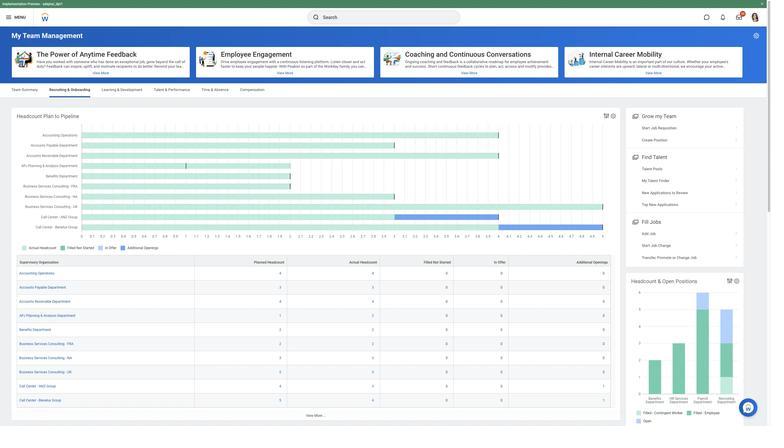 Task type: describe. For each thing, give the bounding box(es) containing it.
the inside drive employee engagement with a continuous listening platform. listen closer and act faster to keep your people happier. with peakon as part of the workday family, you can gain an even deeper understanding of your people and create action plans that improve engagement and bottom-line results.
[[318, 64, 323, 69]]

collaborative
[[467, 60, 488, 64]]

talent pools
[[642, 167, 663, 171]]

benefits
[[19, 328, 32, 332]]

short
[[428, 64, 437, 69]]

inbox large image
[[737, 14, 742, 20]]

configure headcount plan to pipeline image
[[610, 113, 617, 119]]

call
[[175, 60, 181, 64]]

of up create
[[314, 64, 317, 69]]

call for call center - benelux group
[[19, 399, 25, 403]]

talent & performance
[[154, 88, 190, 92]]

1 vertical spatial people
[[293, 69, 304, 73]]

'anytime'
[[48, 69, 62, 73]]

keep
[[236, 64, 244, 69]]

accounts for accounts receivable department
[[19, 300, 34, 304]]

job for add job
[[650, 232, 656, 236]]

listen
[[331, 60, 341, 64]]

use
[[41, 69, 47, 73]]

department up the analysis
[[52, 300, 70, 304]]

job for start job requisition
[[651, 126, 658, 130]]

additional
[[577, 261, 593, 265]]

chevron right image for add job
[[733, 230, 741, 236]]

that
[[345, 69, 351, 73]]

benelux
[[39, 399, 51, 403]]

- left uk
[[65, 371, 66, 375]]

- left na
[[65, 357, 66, 361]]

accounting operations
[[19, 272, 54, 276]]

main content containing my team management
[[0, 27, 767, 427]]

accounts receivable department
[[19, 300, 70, 304]]

start for start job change
[[642, 244, 650, 248]]

in
[[494, 261, 497, 265]]

1 button for 4
[[603, 399, 606, 403]]

have
[[37, 60, 45, 64]]

to down inspire,
[[80, 69, 84, 73]]

add
[[642, 232, 649, 236]]

accounts receivable department link
[[19, 299, 70, 304]]

continuous inside ongoing coaching and feedback is a collaborative roadmap for employee achievement and success.  short continuous feedback cycles to plan, act, access and modify provides acknowledgement, correction and positive outcomes.
[[438, 64, 457, 69]]

filled not started
[[424, 261, 451, 265]]

0 vertical spatial 1
[[279, 314, 281, 318]]

development
[[120, 88, 142, 92]]

gain
[[221, 69, 228, 73]]

menu group image for find talent
[[632, 153, 639, 161]]

row containing business services consulting - na
[[17, 352, 611, 366]]

with for engagement
[[269, 60, 276, 64]]

justify image
[[5, 14, 12, 21]]

promote
[[658, 256, 672, 260]]

of up someone
[[71, 50, 78, 59]]

applications inside 'link'
[[651, 191, 671, 195]]

center for benelux
[[26, 399, 36, 403]]

row containing business services consulting - uk
[[17, 366, 611, 380]]

3 for business services consulting - na
[[372, 357, 374, 361]]

0 horizontal spatial engagement
[[221, 74, 242, 78]]

new applications to review
[[642, 191, 688, 195]]

supervisory organization button
[[17, 256, 194, 267]]

menu group image
[[632, 112, 639, 120]]

openings
[[593, 261, 608, 265]]

accounts for accounts payable department
[[19, 286, 34, 290]]

with
[[279, 64, 287, 69]]

bottom-
[[250, 74, 263, 78]]

results.
[[270, 74, 282, 78]]

roadmap
[[489, 60, 504, 64]]

have you worked with someone who has done an exceptional job, gone beyond the call of duty?  feedback can inspire, uplift, and motivate recipients to do better.  remind your team to use 'anytime' feedback to recognize others.
[[37, 60, 185, 73]]

headcount right planned on the bottom
[[268, 261, 285, 265]]

of inside 'have you worked with someone who has done an exceptional job, gone beyond the call of duty?  feedback can inspire, uplift, and motivate recipients to do better.  remind your team to use 'anytime' feedback to recognize others.'
[[182, 60, 185, 64]]

department up business services consulting - fra link
[[33, 328, 51, 332]]

configure and view chart data image for pipeline
[[603, 113, 610, 119]]

2 for apj planning & analysis department
[[372, 314, 374, 318]]

planned headcount
[[254, 261, 285, 265]]

row containing supervisory organization
[[17, 255, 611, 267]]

my for my talent finder
[[642, 179, 647, 183]]

& for development
[[117, 88, 120, 92]]

row containing accounts payable department
[[17, 281, 611, 295]]

2 for benefits department
[[372, 328, 374, 332]]

tab list containing team summary
[[6, 84, 761, 98]]

grow my team
[[642, 113, 677, 119]]

fill
[[642, 219, 649, 225]]

headcount left plan
[[17, 113, 42, 119]]

my team management
[[12, 32, 83, 40]]

talent inside 'tab list'
[[154, 88, 164, 92]]

preview
[[28, 2, 40, 6]]

the power of anytime feedback
[[37, 50, 137, 59]]

row containing accounts receivable department
[[17, 295, 611, 309]]

as
[[301, 64, 305, 69]]

top new applications
[[642, 203, 679, 207]]

supervisory organization
[[20, 261, 59, 265]]

call center - anz group
[[19, 385, 56, 389]]

onboarding
[[71, 88, 90, 92]]

1 vertical spatial applications
[[658, 203, 679, 207]]

access
[[505, 64, 517, 69]]

cycles
[[474, 64, 484, 69]]

jobs
[[650, 219, 662, 225]]

absence
[[214, 88, 229, 92]]

close environment banner image
[[761, 2, 764, 5]]

someone
[[74, 60, 90, 64]]

continuous
[[450, 50, 485, 59]]

menu banner
[[0, 0, 767, 27]]

platform.
[[315, 60, 330, 64]]

team summary
[[12, 88, 38, 92]]

headcount & open positions element
[[626, 273, 744, 427]]

a inside ongoing coaching and feedback is a collaborative roadmap for employee achievement and success.  short continuous feedback cycles to plan, act, access and modify provides acknowledgement, correction and positive outcomes.
[[464, 60, 466, 64]]

services for business services consulting - na
[[34, 357, 47, 361]]

business for business services consulting - uk
[[19, 371, 33, 375]]

chevron right image for new applications to review
[[733, 189, 741, 195]]

3 button for accounts payable department
[[372, 286, 375, 290]]

duty?
[[37, 64, 46, 69]]

business services consulting - uk link
[[19, 370, 72, 375]]

transfer, promote or change job link
[[626, 252, 744, 264]]

business services consulting - uk
[[19, 371, 72, 375]]

happier.
[[265, 64, 278, 69]]

create
[[312, 69, 322, 73]]

& for onboarding
[[67, 88, 70, 92]]

group for call center - benelux group
[[52, 399, 61, 403]]

headcount plan to pipeline element
[[12, 108, 621, 421]]

additional openings button
[[509, 256, 611, 267]]

talent up pools in the top of the page
[[653, 154, 668, 160]]

others.
[[102, 69, 113, 73]]

2 vertical spatial team
[[664, 113, 677, 119]]

is
[[460, 60, 463, 64]]

remind
[[154, 64, 167, 69]]

view more ...
[[306, 414, 326, 418]]

apj planning & analysis department
[[19, 314, 76, 318]]

search image
[[313, 14, 320, 21]]

1 vertical spatial feedback
[[47, 64, 63, 69]]

apj
[[19, 314, 25, 318]]

configure headcount & open positions image
[[734, 278, 740, 285]]

in offer button
[[454, 256, 509, 267]]

call center - anz group link
[[19, 384, 56, 389]]

center for anz
[[26, 385, 36, 389]]

line
[[263, 74, 269, 78]]

faster
[[221, 64, 231, 69]]

internal career mobility
[[590, 50, 662, 59]]

5 for 4
[[279, 399, 281, 403]]

implementation preview -   adeptai_dpt1
[[2, 2, 63, 6]]

and inside 'have you worked with someone who has done an exceptional job, gone beyond the call of duty?  feedback can inspire, uplift, and motivate recipients to do better.  remind your team to use 'anytime' feedback to recognize others.'
[[94, 64, 100, 69]]

5 for 5
[[279, 371, 281, 375]]

0 horizontal spatial people
[[253, 64, 264, 69]]

more
[[314, 414, 322, 418]]

chevron right image for transfer, promote or change job
[[733, 254, 741, 260]]

mobility
[[637, 50, 662, 59]]

business for business services consulting - na
[[19, 357, 33, 361]]

better.
[[143, 64, 154, 69]]

an inside drive employee engagement with a continuous listening platform. listen closer and act faster to keep your people happier. with peakon as part of the workday family, you can gain an even deeper understanding of your people and create action plans that improve engagement and bottom-line results.
[[229, 69, 233, 73]]

the
[[37, 50, 48, 59]]

act
[[360, 60, 365, 64]]

performance
[[168, 88, 190, 92]]

- left anz
[[37, 385, 38, 389]]

internal career mobility button
[[565, 47, 743, 78]]

0 vertical spatial feedback
[[107, 50, 137, 59]]

employee inside ongoing coaching and feedback is a collaborative roadmap for employee achievement and success.  short continuous feedback cycles to plan, act, access and modify provides acknowledgement, correction and positive outcomes.
[[510, 60, 527, 64]]

chevron right image for talent pools
[[733, 165, 741, 171]]

1 horizontal spatial feedback
[[63, 69, 79, 73]]

notifications large image
[[720, 14, 726, 20]]

job,
[[140, 60, 146, 64]]

continuous inside drive employee engagement with a continuous listening platform. listen closer and act faster to keep your people happier. with peakon as part of the workday family, you can gain an even deeper understanding of your people and create action plans that improve engagement and bottom-line results.
[[280, 60, 299, 64]]

employee
[[221, 50, 251, 59]]



Task type: locate. For each thing, give the bounding box(es) containing it.
group inside "link"
[[52, 399, 61, 403]]

group for call center - anz group
[[46, 385, 56, 389]]

10 row from the top
[[17, 380, 611, 394]]

1 list from the top
[[626, 122, 744, 146]]

5 button for 5
[[279, 370, 282, 375]]

3 button for call center - anz group
[[372, 385, 375, 389]]

1 business from the top
[[19, 342, 33, 347]]

2 start from the top
[[642, 244, 650, 248]]

2
[[372, 314, 374, 318], [279, 328, 281, 332], [372, 328, 374, 332], [279, 342, 281, 347], [372, 342, 374, 347]]

1 horizontal spatial employee
[[510, 60, 527, 64]]

1 accounts from the top
[[19, 286, 34, 290]]

with inside drive employee engagement with a continuous listening platform. listen closer and act faster to keep your people happier. with peakon as part of the workday family, you can gain an even deeper understanding of your people and create action plans that improve engagement and bottom-line results.
[[269, 60, 276, 64]]

new up top
[[642, 191, 650, 195]]

0 vertical spatial people
[[253, 64, 264, 69]]

business down benefits
[[19, 342, 33, 347]]

my inside list
[[642, 179, 647, 183]]

0 horizontal spatial with
[[66, 60, 73, 64]]

0 horizontal spatial you
[[46, 60, 52, 64]]

job up create position
[[651, 126, 658, 130]]

na
[[67, 357, 72, 361]]

talent pools link
[[626, 163, 744, 175]]

act,
[[498, 64, 504, 69]]

employee up access
[[510, 60, 527, 64]]

to down "duty?"
[[37, 69, 40, 73]]

summary
[[22, 88, 38, 92]]

2 for business services consulting - fra
[[372, 342, 374, 347]]

7 chevron right image from the top
[[733, 242, 741, 248]]

0 vertical spatial applications
[[651, 191, 671, 195]]

engagement down the employee engagement
[[247, 60, 268, 64]]

2 chevron right image from the top
[[733, 165, 741, 171]]

row containing apj planning & analysis department
[[17, 309, 611, 323]]

who
[[90, 60, 97, 64]]

done
[[105, 60, 114, 64]]

1 vertical spatial engagement
[[221, 74, 242, 78]]

department inside 'link'
[[48, 286, 66, 290]]

1 vertical spatial 1
[[603, 385, 605, 389]]

1 services from the top
[[34, 342, 47, 347]]

1 can from the left
[[64, 64, 70, 69]]

drive
[[221, 60, 229, 64]]

row containing call center - anz group
[[17, 380, 611, 394]]

to left review
[[672, 191, 676, 195]]

the left call
[[169, 60, 174, 64]]

exceptional
[[120, 60, 139, 64]]

employee up "keep"
[[230, 60, 246, 64]]

2 employee from the left
[[510, 60, 527, 64]]

3 chevron right image from the top
[[733, 177, 741, 183]]

1 horizontal spatial continuous
[[438, 64, 457, 69]]

1 vertical spatial team
[[12, 88, 21, 92]]

3 button for business services consulting - na
[[372, 356, 375, 361]]

adeptai_dpt1
[[43, 2, 63, 6]]

of
[[71, 50, 78, 59], [182, 60, 185, 64], [314, 64, 317, 69], [280, 69, 284, 73]]

an
[[115, 60, 119, 64], [229, 69, 233, 73]]

- left fra
[[65, 342, 66, 347]]

a up the happier.
[[277, 60, 279, 64]]

additional openings
[[577, 261, 608, 265]]

start job change link
[[626, 240, 744, 252]]

recruiting
[[49, 88, 66, 92]]

2 a from the left
[[464, 60, 466, 64]]

2 horizontal spatial your
[[284, 69, 292, 73]]

5 row from the top
[[17, 309, 611, 323]]

applications up top new applications
[[651, 191, 671, 195]]

people up the bottom-
[[253, 64, 264, 69]]

& right learning on the top
[[117, 88, 120, 92]]

0 vertical spatial consulting
[[48, 342, 65, 347]]

1 vertical spatial accounts
[[19, 300, 34, 304]]

0 horizontal spatial team
[[12, 88, 21, 92]]

1 horizontal spatial team
[[23, 32, 40, 40]]

to inside ongoing coaching and feedback is a collaborative roadmap for employee achievement and success.  short continuous feedback cycles to plan, act, access and modify provides acknowledgement, correction and positive outcomes.
[[485, 64, 489, 69]]

talent left finder
[[648, 179, 658, 183]]

1 vertical spatial an
[[229, 69, 233, 73]]

job down "start job change" "link"
[[691, 256, 697, 260]]

achievement
[[527, 60, 549, 64]]

your inside 'have you worked with someone who has done an exceptional job, gone beyond the call of duty?  feedback can inspire, uplift, and motivate recipients to do better.  remind your team to use 'anytime' feedback to recognize others.'
[[168, 64, 175, 69]]

menu group image for fill jobs
[[632, 218, 639, 226]]

0 vertical spatial call
[[19, 385, 25, 389]]

positions
[[676, 279, 698, 285]]

3 row from the top
[[17, 281, 611, 295]]

a
[[277, 60, 279, 64], [464, 60, 466, 64]]

consulting for na
[[48, 357, 65, 361]]

find talent
[[642, 154, 668, 160]]

engagement down even
[[221, 74, 242, 78]]

& left performance
[[165, 88, 167, 92]]

2 vertical spatial business
[[19, 371, 33, 375]]

1 vertical spatial change
[[677, 256, 690, 260]]

- left benelux
[[37, 399, 38, 403]]

menu
[[14, 15, 26, 20]]

center left benelux
[[26, 399, 36, 403]]

change inside "link"
[[658, 244, 671, 248]]

services for business services consulting - uk
[[34, 371, 47, 375]]

fill jobs
[[642, 219, 662, 225]]

you up improve
[[351, 64, 357, 69]]

accounts payable department link
[[19, 285, 66, 290]]

0 vertical spatial services
[[34, 342, 47, 347]]

uplift,
[[83, 64, 93, 69]]

0 horizontal spatial continuous
[[280, 60, 299, 64]]

configure and view chart data image left configure headcount & open positions icon
[[727, 278, 734, 285]]

0 vertical spatial new
[[642, 191, 650, 195]]

center inside "link"
[[26, 399, 36, 403]]

my for my team management
[[12, 32, 21, 40]]

offer
[[498, 261, 506, 265]]

- inside "link"
[[37, 399, 38, 403]]

0 vertical spatial accounts
[[19, 286, 34, 290]]

2 button for benefits department
[[372, 328, 375, 333]]

1 horizontal spatial an
[[229, 69, 233, 73]]

0 vertical spatial chevron right image
[[733, 124, 741, 130]]

internal
[[590, 50, 613, 59]]

improve
[[352, 69, 365, 73]]

0 vertical spatial an
[[115, 60, 119, 64]]

1 center from the top
[[26, 385, 36, 389]]

services for business services consulting - fra
[[34, 342, 47, 347]]

call
[[19, 385, 25, 389], [19, 399, 25, 403]]

new right top
[[649, 203, 657, 207]]

profile logan mcneil image
[[751, 13, 760, 23]]

talent
[[154, 88, 164, 92], [653, 154, 668, 160], [642, 167, 652, 171], [648, 179, 658, 183]]

receivable
[[35, 300, 51, 304]]

1 horizontal spatial your
[[245, 64, 252, 69]]

chevron right image inside the create position link
[[733, 136, 741, 142]]

change up promote
[[658, 244, 671, 248]]

...
[[323, 414, 326, 418]]

consulting left fra
[[48, 342, 65, 347]]

1 with from the left
[[66, 60, 73, 64]]

0 horizontal spatial a
[[277, 60, 279, 64]]

chevron right image for start job change
[[733, 242, 741, 248]]

chevron right image inside "start job change" "link"
[[733, 242, 741, 248]]

team right my
[[664, 113, 677, 119]]

your down with
[[284, 69, 292, 73]]

department right the payable
[[48, 286, 66, 290]]

1 horizontal spatial with
[[269, 60, 276, 64]]

configure and view chart data image inside headcount plan to pipeline element
[[603, 113, 610, 119]]

1 vertical spatial call
[[19, 399, 25, 403]]

services up business services consulting - uk link in the bottom left of the page
[[34, 357, 47, 361]]

1 horizontal spatial can
[[358, 64, 364, 69]]

chevron right image inside transfer, promote or change job link
[[733, 254, 741, 260]]

even
[[234, 69, 242, 73]]

0 vertical spatial group
[[46, 385, 56, 389]]

2 consulting from the top
[[48, 357, 65, 361]]

a inside drive employee engagement with a continuous listening platform. listen closer and act faster to keep your people happier. with peakon as part of the workday family, you can gain an even deeper understanding of your people and create action plans that improve engagement and bottom-line results.
[[277, 60, 279, 64]]

2 row from the top
[[17, 267, 611, 281]]

& left open on the bottom
[[658, 279, 661, 285]]

change
[[658, 244, 671, 248], [677, 256, 690, 260]]

feedback up 'anytime'
[[47, 64, 63, 69]]

list for find talent
[[626, 163, 744, 211]]

menu group image
[[632, 153, 639, 161], [632, 218, 639, 226]]

1 for 3
[[603, 385, 605, 389]]

applications down new applications to review
[[658, 203, 679, 207]]

0 vertical spatial list
[[626, 122, 744, 146]]

0 horizontal spatial an
[[115, 60, 119, 64]]

workday
[[324, 64, 339, 69]]

2 button for business services consulting - fra
[[372, 342, 375, 347]]

0 horizontal spatial my
[[12, 32, 21, 40]]

2 horizontal spatial team
[[664, 113, 677, 119]]

1 vertical spatial chevron right image
[[733, 254, 741, 260]]

1 vertical spatial services
[[34, 357, 47, 361]]

consulting for fra
[[48, 342, 65, 347]]

configure this page image
[[753, 32, 760, 39]]

to up even
[[232, 64, 235, 69]]

0 vertical spatial business
[[19, 342, 33, 347]]

feedback down inspire,
[[63, 69, 79, 73]]

3 list from the top
[[626, 228, 744, 264]]

chevron right image for start job requisition
[[733, 124, 741, 130]]

0 horizontal spatial the
[[169, 60, 174, 64]]

plan
[[43, 113, 54, 119]]

8 row from the top
[[17, 352, 611, 366]]

2 services from the top
[[34, 357, 47, 361]]

tab list
[[6, 84, 761, 98]]

view
[[306, 414, 314, 418]]

transfer,
[[642, 256, 657, 260]]

& for performance
[[165, 88, 167, 92]]

with for power
[[66, 60, 73, 64]]

3 for accounts payable department
[[372, 286, 374, 290]]

to inside drive employee engagement with a continuous listening platform. listen closer and act faster to keep your people happier. with peakon as part of the workday family, you can gain an even deeper understanding of your people and create action plans that improve engagement and bottom-line results.
[[232, 64, 235, 69]]

1 consulting from the top
[[48, 342, 65, 347]]

1 vertical spatial new
[[649, 203, 657, 207]]

continuous up correction
[[438, 64, 457, 69]]

consulting left na
[[48, 357, 65, 361]]

- inside menu banner
[[41, 2, 42, 6]]

plans
[[335, 69, 344, 73]]

new inside 'link'
[[642, 191, 650, 195]]

menu group image left find
[[632, 153, 639, 161]]

your down call
[[168, 64, 175, 69]]

2 horizontal spatial feedback
[[107, 50, 137, 59]]

center left anz
[[26, 385, 36, 389]]

start inside "link"
[[642, 244, 650, 248]]

0 horizontal spatial feedback
[[47, 64, 63, 69]]

chevron right image inside top new applications link
[[733, 201, 741, 207]]

2 vertical spatial 1
[[603, 399, 605, 403]]

services up call center - anz group link
[[34, 371, 47, 375]]

can down worked
[[64, 64, 70, 69]]

3 for call center - anz group
[[372, 385, 374, 389]]

you inside drive employee engagement with a continuous listening platform. listen closer and act faster to keep your people happier. with peakon as part of the workday family, you can gain an even deeper understanding of your people and create action plans that improve engagement and bottom-line results.
[[351, 64, 357, 69]]

4
[[279, 272, 281, 276], [372, 272, 374, 276], [279, 300, 281, 304], [372, 300, 374, 304], [279, 385, 281, 389], [372, 399, 374, 403]]

worked
[[53, 60, 65, 64]]

3 business from the top
[[19, 371, 33, 375]]

call left anz
[[19, 385, 25, 389]]

open
[[663, 279, 675, 285]]

with up inspire,
[[66, 60, 73, 64]]

call inside call center - anz group link
[[19, 385, 25, 389]]

0 horizontal spatial change
[[658, 244, 671, 248]]

1 vertical spatial my
[[642, 179, 647, 183]]

an right done
[[115, 60, 119, 64]]

1 horizontal spatial my
[[642, 179, 647, 183]]

headcount right actual
[[360, 261, 377, 265]]

my down talent pools
[[642, 179, 647, 183]]

you inside 'have you worked with someone who has done an exceptional job, gone beyond the call of duty?  feedback can inspire, uplift, and motivate recipients to do better.  remind your team to use 'anytime' feedback to recognize others.'
[[46, 60, 52, 64]]

configure and view chart data image for positions
[[727, 278, 734, 285]]

my talent finder
[[642, 179, 670, 183]]

consulting left uk
[[48, 371, 65, 375]]

& for open
[[658, 279, 661, 285]]

chevron right image inside talent pools link
[[733, 165, 741, 171]]

& right recruiting
[[67, 88, 70, 92]]

can inside 'have you worked with someone who has done an exceptional job, gone beyond the call of duty?  feedback can inspire, uplift, and motivate recipients to do better.  remind your team to use 'anytime' feedback to recognize others.'
[[64, 64, 70, 69]]

business up business services consulting - uk link in the bottom left of the page
[[19, 357, 33, 361]]

people down "peakon"
[[293, 69, 304, 73]]

0 vertical spatial start
[[642, 126, 650, 130]]

1 horizontal spatial a
[[464, 60, 466, 64]]

2 button
[[372, 314, 375, 319], [279, 328, 282, 333], [372, 328, 375, 333], [279, 342, 282, 347], [372, 342, 375, 347]]

1 horizontal spatial configure and view chart data image
[[727, 278, 734, 285]]

6 chevron right image from the top
[[733, 230, 741, 236]]

feedback up "positive" at the top right of page
[[458, 64, 473, 69]]

top new applications link
[[626, 199, 744, 211]]

business for business services consulting - fra
[[19, 342, 33, 347]]

chevron right image for top new applications
[[733, 201, 741, 207]]

employee engagement
[[221, 50, 292, 59]]

to up "outcomes."
[[485, 64, 489, 69]]

job right 'add'
[[650, 232, 656, 236]]

plan,
[[490, 64, 498, 69]]

start for start job requisition
[[642, 126, 650, 130]]

listening
[[300, 60, 314, 64]]

1 vertical spatial group
[[52, 399, 61, 403]]

an inside 'have you worked with someone who has done an exceptional job, gone beyond the call of duty?  feedback can inspire, uplift, and motivate recipients to do better.  remind your team to use 'anytime' feedback to recognize others.'
[[115, 60, 119, 64]]

career
[[615, 50, 636, 59]]

business services consulting - fra link
[[19, 341, 74, 347]]

1 vertical spatial menu group image
[[632, 218, 639, 226]]

your up deeper
[[245, 64, 252, 69]]

1 row from the top
[[17, 255, 611, 267]]

fra
[[67, 342, 74, 347]]

1 horizontal spatial engagement
[[247, 60, 268, 64]]

ongoing coaching and feedback is a collaborative roadmap for employee achievement and success.  short continuous feedback cycles to plan, act, access and modify provides acknowledgement, correction and positive outcomes.
[[405, 60, 552, 73]]

can inside drive employee engagement with a continuous listening platform. listen closer and act faster to keep your people happier. with peakon as part of the workday family, you can gain an even deeper understanding of your people and create action plans that improve engagement and bottom-line results.
[[358, 64, 364, 69]]

row containing benefits department
[[17, 323, 611, 338]]

chevron right image for my talent finder
[[733, 177, 741, 183]]

position
[[654, 138, 668, 142]]

to right plan
[[55, 113, 59, 119]]

1 vertical spatial business
[[19, 357, 33, 361]]

list containing add job
[[626, 228, 744, 264]]

2 menu group image from the top
[[632, 218, 639, 226]]

2 vertical spatial 1 button
[[603, 399, 606, 403]]

call for call center - anz group
[[19, 385, 25, 389]]

feedback left is
[[444, 60, 459, 64]]

feedback up exceptional
[[107, 50, 137, 59]]

list containing talent pools
[[626, 163, 744, 211]]

feedback
[[444, 60, 459, 64], [458, 64, 473, 69]]

services
[[34, 342, 47, 347], [34, 357, 47, 361], [34, 371, 47, 375]]

headcount down the transfer,
[[632, 279, 657, 285]]

change right or
[[677, 256, 690, 260]]

uk
[[67, 371, 72, 375]]

0 vertical spatial menu group image
[[632, 153, 639, 161]]

main content
[[0, 27, 767, 427]]

configure and view chart data image
[[603, 113, 610, 119], [727, 278, 734, 285]]

chevron right image inside add job link
[[733, 230, 741, 236]]

2 chevron right image from the top
[[733, 254, 741, 260]]

1 chevron right image from the top
[[733, 136, 741, 142]]

chevron right image inside my talent finder link
[[733, 177, 741, 183]]

call down call center - anz group
[[19, 399, 25, 403]]

of down with
[[280, 69, 284, 73]]

job inside "link"
[[651, 244, 658, 248]]

1 menu group image from the top
[[632, 153, 639, 161]]

1 button
[[279, 314, 282, 319], [603, 385, 606, 389], [603, 399, 606, 403]]

1 chevron right image from the top
[[733, 124, 741, 130]]

chevron right image inside new applications to review 'link'
[[733, 189, 741, 195]]

0 horizontal spatial employee
[[230, 60, 246, 64]]

group right benelux
[[52, 399, 61, 403]]

you
[[46, 60, 52, 64], [351, 64, 357, 69]]

the inside 'have you worked with someone who has done an exceptional job, gone beyond the call of duty?  feedback can inspire, uplift, and motivate recipients to do better.  remind your team to use 'anytime' feedback to recognize others.'
[[169, 60, 174, 64]]

- right preview
[[41, 2, 42, 6]]

employee inside drive employee engagement with a continuous listening platform. listen closer and act faster to keep your people happier. with peakon as part of the workday family, you can gain an even deeper understanding of your people and create action plans that improve engagement and bottom-line results.
[[230, 60, 246, 64]]

consulting for uk
[[48, 371, 65, 375]]

new
[[642, 191, 650, 195], [649, 203, 657, 207]]

1 vertical spatial start
[[642, 244, 650, 248]]

4 button
[[279, 272, 282, 276], [372, 272, 375, 276], [279, 300, 282, 304], [372, 300, 375, 304], [279, 385, 282, 389], [372, 399, 375, 403]]

row
[[17, 255, 611, 267], [17, 267, 611, 281], [17, 281, 611, 295], [17, 295, 611, 309], [17, 309, 611, 323], [17, 323, 611, 338], [17, 338, 611, 352], [17, 352, 611, 366], [17, 366, 611, 380], [17, 380, 611, 394], [17, 394, 611, 408]]

job up the transfer,
[[651, 244, 658, 248]]

4 row from the top
[[17, 295, 611, 309]]

2 call from the top
[[19, 399, 25, 403]]

the down platform.
[[318, 64, 323, 69]]

0 vertical spatial change
[[658, 244, 671, 248]]

chevron right image for create position
[[733, 136, 741, 142]]

9 row from the top
[[17, 366, 611, 380]]

an right gain
[[229, 69, 233, 73]]

accounts up apj
[[19, 300, 34, 304]]

team inside 'tab list'
[[12, 88, 21, 92]]

2 can from the left
[[358, 64, 364, 69]]

start down 'add'
[[642, 244, 650, 248]]

2 accounts from the top
[[19, 300, 34, 304]]

chevron right image inside start job requisition link
[[733, 124, 741, 130]]

a right is
[[464, 60, 466, 64]]

for
[[505, 60, 510, 64]]

& for absence
[[211, 88, 213, 92]]

0 horizontal spatial can
[[64, 64, 70, 69]]

2 vertical spatial list
[[626, 228, 744, 264]]

row containing business services consulting - fra
[[17, 338, 611, 352]]

6 row from the top
[[17, 323, 611, 338]]

list for fill jobs
[[626, 228, 744, 264]]

2 vertical spatial services
[[34, 371, 47, 375]]

add job link
[[626, 228, 744, 240]]

job for start job change
[[651, 244, 658, 248]]

& left the analysis
[[40, 314, 43, 318]]

to inside 'link'
[[672, 191, 676, 195]]

0 vertical spatial center
[[26, 385, 36, 389]]

& inside row
[[40, 314, 43, 318]]

planning
[[26, 314, 40, 318]]

pools
[[653, 167, 663, 171]]

and
[[436, 50, 448, 59], [353, 60, 359, 64], [436, 60, 443, 64], [94, 64, 100, 69], [405, 64, 412, 69], [518, 64, 524, 69], [305, 69, 311, 73], [455, 69, 462, 73], [243, 74, 249, 78]]

group right anz
[[46, 385, 56, 389]]

1 a from the left
[[277, 60, 279, 64]]

has
[[98, 60, 104, 64]]

list containing start job requisition
[[626, 122, 744, 146]]

2 business from the top
[[19, 357, 33, 361]]

1 for 4
[[603, 399, 605, 403]]

accounts down accounting
[[19, 286, 34, 290]]

can down act on the top
[[358, 64, 364, 69]]

1 horizontal spatial you
[[351, 64, 357, 69]]

11 row from the top
[[17, 394, 611, 408]]

2 with from the left
[[269, 60, 276, 64]]

& right time at the left
[[211, 88, 213, 92]]

you right have
[[46, 60, 52, 64]]

1 vertical spatial center
[[26, 399, 36, 403]]

benefits department link
[[19, 327, 51, 332]]

supervisory
[[20, 261, 38, 265]]

0 vertical spatial team
[[23, 32, 40, 40]]

1 vertical spatial 1 button
[[603, 385, 606, 389]]

1 horizontal spatial the
[[318, 64, 323, 69]]

1 vertical spatial configure and view chart data image
[[727, 278, 734, 285]]

3 services from the top
[[34, 371, 47, 375]]

business up call center - anz group link
[[19, 371, 33, 375]]

start up the create
[[642, 126, 650, 130]]

chevron right image
[[733, 124, 741, 130], [733, 254, 741, 260]]

2 list from the top
[[626, 163, 744, 211]]

services up business services consulting - na link
[[34, 342, 47, 347]]

1 vertical spatial consulting
[[48, 357, 65, 361]]

7 row from the top
[[17, 338, 611, 352]]

with up the happier.
[[269, 60, 276, 64]]

people
[[253, 64, 264, 69], [293, 69, 304, 73]]

my down menu dropdown button
[[12, 32, 21, 40]]

start
[[642, 126, 650, 130], [642, 244, 650, 248]]

0 horizontal spatial your
[[168, 64, 175, 69]]

1 call from the top
[[19, 385, 25, 389]]

33 button
[[733, 11, 746, 24]]

0 horizontal spatial configure and view chart data image
[[603, 113, 610, 119]]

department right the analysis
[[57, 314, 76, 318]]

with inside 'have you worked with someone who has done an exceptional job, gone beyond the call of duty?  feedback can inspire, uplift, and motivate recipients to do better.  remind your team to use 'anytime' feedback to recognize others.'
[[66, 60, 73, 64]]

talent left pools in the top of the page
[[642, 167, 652, 171]]

to left do
[[134, 64, 137, 69]]

2 button for apj planning & analysis department
[[372, 314, 375, 319]]

success.
[[413, 64, 427, 69]]

department
[[48, 286, 66, 290], [52, 300, 70, 304], [57, 314, 76, 318], [33, 328, 51, 332]]

1 start from the top
[[642, 126, 650, 130]]

5 chevron right image from the top
[[733, 201, 741, 207]]

4 chevron right image from the top
[[733, 189, 741, 195]]

0 vertical spatial my
[[12, 32, 21, 40]]

talent left performance
[[154, 88, 164, 92]]

1 button for 3
[[603, 385, 606, 389]]

list
[[626, 122, 744, 146], [626, 163, 744, 211], [626, 228, 744, 264]]

0 vertical spatial engagement
[[247, 60, 268, 64]]

3 consulting from the top
[[48, 371, 65, 375]]

row containing accounting operations
[[17, 267, 611, 281]]

correction
[[438, 69, 455, 73]]

continuous up "peakon"
[[280, 60, 299, 64]]

0 vertical spatial configure and view chart data image
[[603, 113, 610, 119]]

2 vertical spatial consulting
[[48, 371, 65, 375]]

1 horizontal spatial people
[[293, 69, 304, 73]]

1 vertical spatial list
[[626, 163, 744, 211]]

team down menu
[[23, 32, 40, 40]]

call inside call center - benelux group "link"
[[19, 399, 25, 403]]

configure and view chart data image left configure headcount plan to pipeline image
[[603, 113, 610, 119]]

row containing call center - benelux group
[[17, 394, 611, 408]]

implementation
[[2, 2, 27, 6]]

1 employee from the left
[[230, 60, 246, 64]]

drive employee engagement with a continuous listening platform. listen closer and act faster to keep your people happier. with peakon as part of the workday family, you can gain an even deeper understanding of your people and create action plans that improve engagement and bottom-line results.
[[221, 60, 365, 78]]

accounts inside 'link'
[[19, 286, 34, 290]]

menu group image left fill
[[632, 218, 639, 226]]

chevron right image
[[733, 136, 741, 142], [733, 165, 741, 171], [733, 177, 741, 183], [733, 189, 741, 195], [733, 201, 741, 207], [733, 230, 741, 236], [733, 242, 741, 248]]

5 button for 4
[[279, 399, 282, 403]]

2 vertical spatial feedback
[[63, 69, 79, 73]]

view more ... link
[[12, 411, 621, 421]]

find
[[642, 154, 652, 160]]

team left summary
[[12, 88, 21, 92]]

of up team at the left top of page
[[182, 60, 185, 64]]

0 vertical spatial 1 button
[[279, 314, 282, 319]]

2 center from the top
[[26, 399, 36, 403]]

1 horizontal spatial change
[[677, 256, 690, 260]]

list for grow my team
[[626, 122, 744, 146]]

Search Workday  search field
[[323, 11, 448, 24]]

business services consulting - na
[[19, 357, 72, 361]]



Task type: vqa. For each thing, say whether or not it's contained in the screenshot.
My Actions 2 items
no



